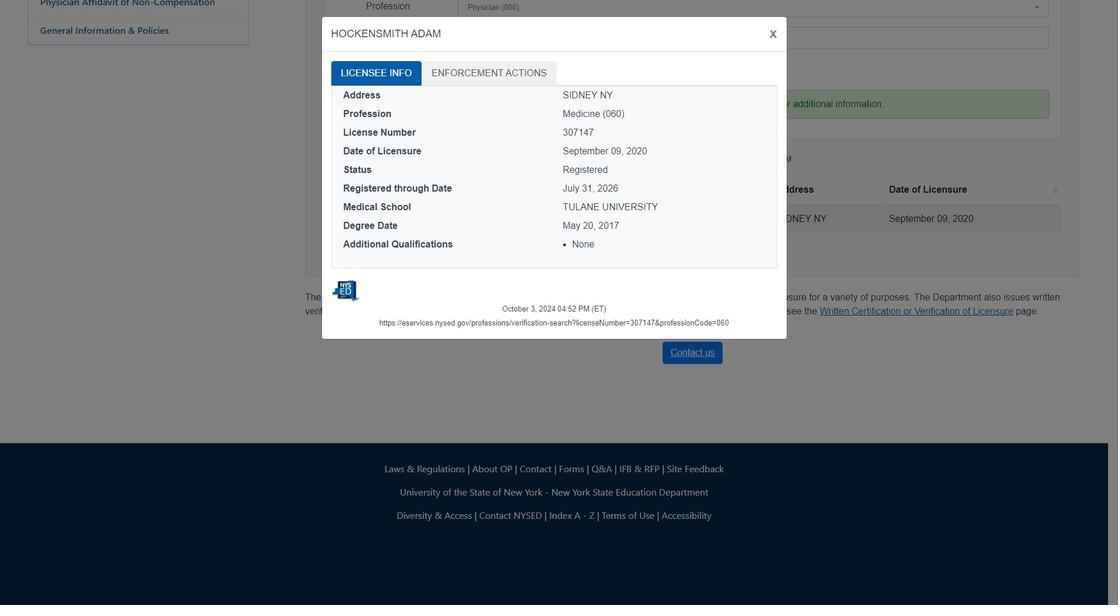 Task type: locate. For each thing, give the bounding box(es) containing it.
document
[[321, 16, 787, 340]]

alert
[[336, 90, 1050, 119]]

nysed logo image
[[331, 280, 360, 302]]



Task type: describe. For each thing, give the bounding box(es) containing it.
Enter Six Digit License Number text field
[[458, 27, 1050, 49]]



Task type: vqa. For each thing, say whether or not it's contained in the screenshot.
document
yes



